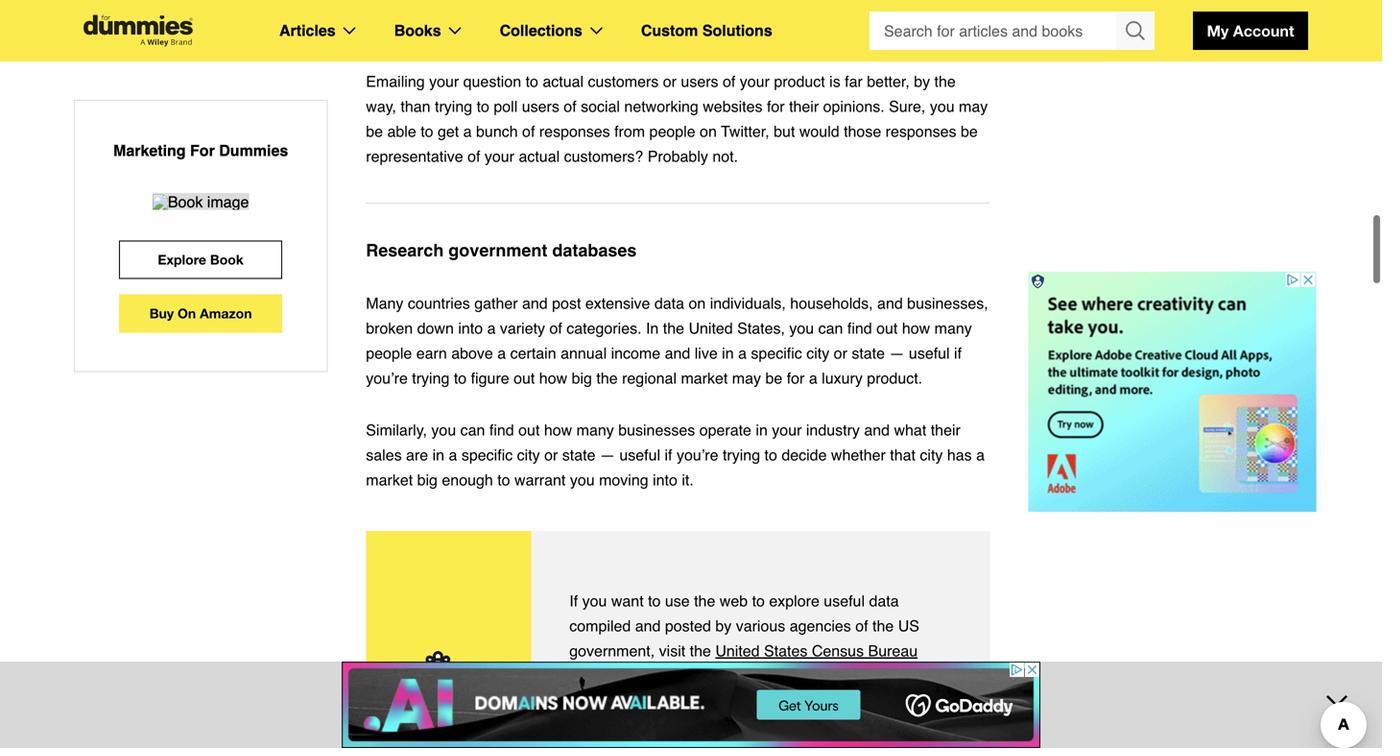 Task type: describe. For each thing, give the bounding box(es) containing it.
data inside if you want to use the web to explore useful data compiled and posted by various agencies of the us government, visit the
[[870, 592, 899, 610]]

trying inside many countries gather and post extensive data on individuals, households, and businesses, broken down into a variety of categories. in the united states, you can find out how many people earn above a certain annual income and live in a specific city or state — useful if you're trying to figure out how big the regional market may be for a luxury product.
[[412, 369, 450, 387]]

my account link
[[1194, 12, 1309, 50]]

posted
[[665, 617, 712, 635]]

many
[[366, 294, 404, 312]]

united states census bureau website
[[570, 642, 918, 685]]

solutions
[[703, 22, 773, 39]]

moving
[[599, 471, 649, 489]]

explore
[[770, 592, 820, 610]]

may inside many countries gather and post extensive data on individuals, households, and businesses, broken down into a variety of categories. in the united states, you can find out how many people earn above a certain annual income and live in a specific city or state — useful if you're trying to figure out how big the regional market may be for a luxury product.
[[733, 369, 762, 387]]

— inside many countries gather and post extensive data on individuals, households, and businesses, broken down into a variety of categories. in the united states, you can find out how many people earn above a certain annual income and live in a specific city or state — useful if you're trying to figure out how big the regional market may be for a luxury product.
[[890, 344, 905, 362]]

check
[[656, 667, 696, 685]]

government
[[449, 241, 548, 260]]

of inside many countries gather and post extensive data on individuals, households, and businesses, broken down into a variety of categories. in the united states, you can find out how many people earn above a certain annual income and live in a specific city or state — useful if you're trying to figure out how big the regional market may be for a luxury product.
[[550, 319, 563, 337]]

1 vertical spatial how
[[540, 369, 568, 387]]

united inside united states census bureau website
[[716, 642, 760, 660]]

able
[[388, 122, 417, 140]]

and down goes
[[768, 742, 794, 748]]

figure
[[471, 369, 510, 387]]

way,
[[366, 97, 397, 115]]

can inside similarly, you can find out how many businesses operate in your industry and what their sales are in a specific city or state — useful if you're trying to decide whether that city has a market big enough to warrant you moving into it.
[[461, 421, 485, 439]]

social
[[581, 97, 620, 115]]

2 horizontal spatial be
[[961, 122, 978, 140]]

specific inside similarly, you can find out how many businesses operate in your industry and what their sales are in a specific city or state — useful if you're trying to decide whether that city has a market big enough to warrant you moving into it.
[[462, 446, 513, 464]]

individuals,
[[710, 294, 786, 312]]

0 vertical spatial how
[[903, 319, 931, 337]]

not.
[[713, 147, 739, 165]]

on inside and check out the data on households and businesses. this site is your portal to us data from the economic census (which goes out to 5 million businesses every five years) and the survey
[[786, 667, 803, 685]]

1 responses from the left
[[540, 122, 610, 140]]

census
[[640, 717, 688, 735]]

customers
[[588, 73, 659, 90]]

whether
[[832, 446, 886, 464]]

0 vertical spatial users
[[681, 73, 719, 90]]

if inside similarly, you can find out how many businesses operate in your industry and what their sales are in a specific city or state — useful if you're trying to decide whether that city has a market big enough to warrant you moving into it.
[[665, 446, 673, 464]]

and up variety
[[522, 294, 548, 312]]

open collections list image
[[590, 27, 603, 35]]

industry
[[807, 421, 860, 439]]

big inside similarly, you can find out how many businesses operate in your industry and what their sales are in a specific city or state — useful if you're trying to decide whether that city has a market big enough to warrant you moving into it.
[[417, 471, 438, 489]]

to left the use
[[648, 592, 661, 610]]

it.
[[682, 471, 694, 489]]

many inside similarly, you can find out how many businesses operate in your industry and what their sales are in a specific city or state — useful if you're trying to decide whether that city has a market big enough to warrant you moving into it.
[[577, 421, 614, 439]]

website
[[570, 667, 622, 685]]

those
[[844, 122, 882, 140]]

of inside if you want to use the web to explore useful data compiled and posted by various agencies of the us government, visit the
[[856, 617, 869, 635]]

in inside many countries gather and post extensive data on individuals, households, and businesses, broken down into a variety of categories. in the united states, you can find out how many people earn above a certain annual income and live in a specific city or state — useful if you're trying to figure out how big the regional market may be for a luxury product.
[[722, 344, 734, 362]]

to left 5 at the right of page
[[805, 717, 817, 735]]

and down government,
[[626, 667, 652, 685]]

dummies
[[219, 142, 288, 159]]

find inside many countries gather and post extensive data on individuals, households, and businesses, broken down into a variety of categories. in the united states, you can find out how many people earn above a certain annual income and live in a specific city or state — useful if you're trying to figure out how big the regional market may be for a luxury product.
[[848, 319, 873, 337]]

0 horizontal spatial city
[[517, 446, 540, 464]]

your inside and check out the data on households and businesses. this site is your portal to us data from the economic census (which goes out to 5 million businesses every five years) and the survey
[[732, 692, 762, 710]]

to left poll
[[477, 97, 490, 115]]

for
[[190, 142, 215, 159]]

us inside if you want to use the web to explore useful data compiled and posted by various agencies of the us government, visit the
[[899, 617, 920, 635]]

five
[[693, 742, 717, 748]]

a up figure at the left of page
[[498, 344, 506, 362]]

many countries gather and post extensive data on individuals, households, and businesses, broken down into a variety of categories. in the united states, you can find out how many people earn above a certain annual income and live in a specific city or state — useful if you're trying to figure out how big the regional market may be for a luxury product.
[[366, 294, 989, 387]]

out down certain
[[514, 369, 535, 387]]

similarly, you can find out how many businesses operate in your industry and what their sales are in a specific city or state — useful if you're trying to decide whether that city has a market big enough to warrant you moving into it.
[[366, 421, 985, 489]]

gather
[[475, 294, 518, 312]]

— inside similarly, you can find out how many businesses operate in your industry and what their sales are in a specific city or state — useful if you're trying to decide whether that city has a market big enough to warrant you moving into it.
[[600, 446, 616, 464]]

bureau
[[869, 642, 918, 660]]

trying inside emailing your question to actual customers or users of your product is far better, by the way, than trying to poll users of social networking websites for their opinions. sure, you may be able to get a bunch of responses from people on twitter, but would those responses be representative of your actual customers? probably not.
[[435, 97, 473, 115]]

may inside emailing your question to actual customers or users of your product is far better, by the way, than trying to poll users of social networking websites for their opinions. sure, you may be able to get a bunch of responses from people on twitter, but would those responses be representative of your actual customers? probably not.
[[959, 97, 988, 115]]

research
[[366, 241, 444, 260]]

operate
[[700, 421, 752, 439]]

is for site
[[716, 692, 727, 710]]

2 vertical spatial in
[[433, 446, 445, 464]]

every
[[651, 742, 688, 748]]

state inside many countries gather and post extensive data on individuals, households, and businesses, broken down into a variety of categories. in the united states, you can find out how many people earn above a certain annual income and live in a specific city or state — useful if you're trying to figure out how big the regional market may be for a luxury product.
[[852, 344, 885, 362]]

site
[[688, 692, 712, 710]]

or inside many countries gather and post extensive data on individuals, households, and businesses, broken down into a variety of categories. in the united states, you can find out how many people earn above a certain annual income and live in a specific city or state — useful if you're trying to figure out how big the regional market may be for a luxury product.
[[834, 344, 848, 362]]

twitter,
[[721, 122, 770, 140]]

has
[[948, 446, 973, 464]]

for inside emailing your question to actual customers or users of your product is far better, by the way, than trying to poll users of social networking websites for their opinions. sure, you may be able to get a bunch of responses from people on twitter, but would those responses be representative of your actual customers? probably not.
[[767, 97, 785, 115]]

if you want to use the web to explore useful data compiled and posted by various agencies of the us government, visit the
[[570, 592, 920, 660]]

if inside many countries gather and post extensive data on individuals, households, and businesses, broken down into a variety of categories. in the united states, you can find out how many people earn above a certain annual income and live in a specific city or state — useful if you're trying to figure out how big the regional market may be for a luxury product.
[[955, 344, 962, 362]]

data inside many countries gather and post extensive data on individuals, households, and businesses, broken down into a variety of categories. in the united states, you can find out how many people earn above a certain annual income and live in a specific city or state — useful if you're trying to figure out how big the regional market may be for a luxury product.
[[655, 294, 685, 312]]

0 horizontal spatial users
[[522, 97, 560, 115]]

find inside similarly, you can find out how many businesses operate in your industry and what their sales are in a specific city or state — useful if you're trying to decide whether that city has a market big enough to warrant you moving into it.
[[490, 421, 514, 439]]

million
[[835, 717, 878, 735]]

in
[[646, 319, 659, 337]]

data up portal
[[752, 667, 782, 685]]

you inside many countries gather and post extensive data on individuals, households, and businesses, broken down into a variety of categories. in the united states, you can find out how many people earn above a certain annual income and live in a specific city or state — useful if you're trying to figure out how big the regional market may be for a luxury product.
[[790, 319, 815, 337]]

a up enough
[[449, 446, 458, 464]]

be inside many countries gather and post extensive data on individuals, households, and businesses, broken down into a variety of categories. in the united states, you can find out how many people earn above a certain annual income and live in a specific city or state — useful if you're trying to figure out how big the regional market may be for a luxury product.
[[766, 369, 783, 387]]

a inside emailing your question to actual customers or users of your product is far better, by the way, than trying to poll users of social networking websites for their opinions. sure, you may be able to get a bunch of responses from people on twitter, but would those responses be representative of your actual customers? probably not.
[[464, 122, 472, 140]]

my account
[[1208, 22, 1295, 40]]

government,
[[570, 642, 655, 660]]

years)
[[721, 742, 764, 748]]

you inside if you want to use the web to explore useful data compiled and posted by various agencies of the us government, visit the
[[583, 592, 607, 610]]

to right the web
[[753, 592, 765, 610]]

but
[[774, 122, 796, 140]]

0 horizontal spatial be
[[366, 122, 383, 140]]

and down bureau
[[890, 667, 916, 685]]

1 vertical spatial actual
[[519, 147, 560, 165]]

businesses inside and check out the data on households and businesses. this site is your portal to us data from the economic census (which goes out to 5 million businesses every five years) and the survey
[[570, 742, 647, 748]]

product
[[774, 73, 826, 90]]

and inside similarly, you can find out how many businesses operate in your industry and what their sales are in a specific city or state — useful if you're trying to decide whether that city has a market big enough to warrant you moving into it.
[[865, 421, 890, 439]]

people inside many countries gather and post extensive data on individuals, households, and businesses, broken down into a variety of categories. in the united states, you can find out how many people earn above a certain annual income and live in a specific city or state — useful if you're trying to figure out how big the regional market may be for a luxury product.
[[366, 344, 412, 362]]

logo image
[[74, 15, 203, 47]]

opinions.
[[824, 97, 885, 115]]

regional
[[622, 369, 677, 387]]

trying inside similarly, you can find out how many businesses operate in your industry and what their sales are in a specific city or state — useful if you're trying to decide whether that city has a market big enough to warrant you moving into it.
[[723, 446, 761, 464]]

down
[[417, 319, 454, 337]]

representative
[[366, 147, 464, 165]]

market inside similarly, you can find out how many businesses operate in your industry and what their sales are in a specific city or state — useful if you're trying to decide whether that city has a market big enough to warrant you moving into it.
[[366, 471, 413, 489]]

custom solutions link
[[641, 18, 773, 43]]

to left get
[[421, 122, 434, 140]]

you inside emailing your question to actual customers or users of your product is far better, by the way, than trying to poll users of social networking websites for their opinions. sure, you may be able to get a bunch of responses from people on twitter, but would those responses be representative of your actual customers? probably not.
[[930, 97, 955, 115]]

account
[[1234, 22, 1295, 40]]

are
[[406, 446, 428, 464]]

poll
[[494, 97, 518, 115]]

by for various
[[716, 617, 732, 635]]

get
[[438, 122, 459, 140]]

out down portal
[[779, 717, 800, 735]]

categories.
[[567, 319, 642, 337]]

open article categories image
[[344, 27, 356, 35]]

city inside many countries gather and post extensive data on individuals, households, and businesses, broken down into a variety of categories. in the united states, you can find out how many people earn above a certain annual income and live in a specific city or state — useful if you're trying to figure out how big the regional market may be for a luxury product.
[[807, 344, 830, 362]]

and left businesses,
[[878, 294, 903, 312]]

compiled
[[570, 617, 631, 635]]

earn
[[417, 344, 447, 362]]

close this dialog image
[[1354, 670, 1373, 689]]

to left 'warrant' on the left bottom
[[498, 471, 511, 489]]

by for the
[[914, 73, 931, 90]]

agencies
[[790, 617, 852, 635]]

would
[[800, 122, 840, 140]]

0 vertical spatial advertisement element
[[1029, 272, 1317, 512]]

1 vertical spatial advertisement element
[[342, 662, 1041, 748]]

explore
[[158, 251, 206, 267]]

buy on amazon link
[[119, 294, 282, 333]]

1 vertical spatial in
[[756, 421, 768, 439]]

united states census bureau website link
[[570, 642, 918, 685]]

enough
[[442, 471, 493, 489]]

variety
[[500, 319, 546, 337]]

their inside emailing your question to actual customers or users of your product is far better, by the way, than trying to poll users of social networking websites for their opinions. sure, you may be able to get a bunch of responses from people on twitter, but would those responses be representative of your actual customers? probably not.
[[789, 97, 819, 115]]

a right has
[[977, 446, 985, 464]]

on inside emailing your question to actual customers or users of your product is far better, by the way, than trying to poll users of social networking websites for their opinions. sure, you may be able to get a bunch of responses from people on twitter, but would those responses be representative of your actual customers? probably not.
[[700, 122, 717, 140]]

economic
[[570, 717, 636, 735]]

your up than
[[429, 73, 459, 90]]

websites
[[703, 97, 763, 115]]

useful inside similarly, you can find out how many businesses operate in your industry and what their sales are in a specific city or state — useful if you're trying to decide whether that city has a market big enough to warrant you moving into it.
[[620, 446, 661, 464]]

that
[[891, 446, 916, 464]]

bunch
[[476, 122, 518, 140]]



Task type: vqa. For each thing, say whether or not it's contained in the screenshot.
bottom from
yes



Task type: locate. For each thing, give the bounding box(es) containing it.
to inside many countries gather and post extensive data on individuals, households, and businesses, broken down into a variety of categories. in the united states, you can find out how many people earn above a certain annual income and live in a specific city or state — useful if you're trying to figure out how big the regional market may be for a luxury product.
[[454, 369, 467, 387]]

trying down operate
[[723, 446, 761, 464]]

similarly,
[[366, 421, 427, 439]]

how inside similarly, you can find out how many businesses operate in your industry and what their sales are in a specific city or state — useful if you're trying to decide whether that city has a market big enough to warrant you moving into it.
[[544, 421, 573, 439]]

0 vertical spatial many
[[935, 319, 973, 337]]

big inside many countries gather and post extensive data on individuals, households, and businesses, broken down into a variety of categories. in the united states, you can find out how many people earn above a certain annual income and live in a specific city or state — useful if you're trying to figure out how big the regional market may be for a luxury product.
[[572, 369, 592, 387]]

into up above
[[458, 319, 483, 337]]

you right similarly, at left
[[432, 421, 456, 439]]

their
[[789, 97, 819, 115], [931, 421, 961, 439]]

0 vertical spatial or
[[663, 73, 677, 90]]

market inside many countries gather and post extensive data on individuals, households, and businesses, broken down into a variety of categories. in the united states, you can find out how many people earn above a certain annual income and live in a specific city or state — useful if you're trying to figure out how big the regional market may be for a luxury product.
[[681, 369, 728, 387]]

useful
[[909, 344, 950, 362], [620, 446, 661, 464], [824, 592, 865, 610]]

to
[[526, 73, 539, 90], [477, 97, 490, 115], [421, 122, 434, 140], [454, 369, 467, 387], [765, 446, 778, 464], [498, 471, 511, 489], [648, 592, 661, 610], [753, 592, 765, 610], [809, 692, 821, 710], [805, 717, 817, 735]]

0 horizontal spatial you're
[[366, 369, 408, 387]]

0 horizontal spatial useful
[[620, 446, 661, 464]]

for up but
[[767, 97, 785, 115]]

research government databases
[[366, 241, 637, 260]]

if
[[570, 592, 578, 610]]

and down the want
[[636, 617, 661, 635]]

if down the 'regional'
[[665, 446, 673, 464]]

1 horizontal spatial may
[[959, 97, 988, 115]]

0 horizontal spatial many
[[577, 421, 614, 439]]

1 vertical spatial us
[[826, 692, 847, 710]]

explore book
[[158, 251, 244, 267]]

into left it.
[[653, 471, 678, 489]]

of up websites
[[723, 73, 736, 90]]

to left decide
[[765, 446, 778, 464]]

state up 'luxury'
[[852, 344, 885, 362]]

state inside similarly, you can find out how many businesses operate in your industry and what their sales are in a specific city or state — useful if you're trying to decide whether that city has a market big enough to warrant you moving into it.
[[563, 446, 596, 464]]

us inside and check out the data on households and businesses. this site is your portal to us data from the economic census (which goes out to 5 million businesses every five years) and the survey
[[826, 692, 847, 710]]

or inside similarly, you can find out how many businesses operate in your industry and what their sales are in a specific city or state — useful if you're trying to decide whether that city has a market big enough to warrant you moving into it.
[[545, 446, 558, 464]]

0 vertical spatial us
[[899, 617, 920, 635]]

this
[[655, 692, 684, 710]]

you're up it.
[[677, 446, 719, 464]]

a left 'luxury'
[[809, 369, 818, 387]]

group
[[870, 12, 1155, 50]]

or up networking
[[663, 73, 677, 90]]

actual
[[543, 73, 584, 90], [519, 147, 560, 165]]

to right portal
[[809, 692, 821, 710]]

probably
[[648, 147, 709, 165]]

0 horizontal spatial for
[[767, 97, 785, 115]]

if down businesses,
[[955, 344, 962, 362]]

0 vertical spatial their
[[789, 97, 819, 115]]

your up websites
[[740, 73, 770, 90]]

0 horizontal spatial big
[[417, 471, 438, 489]]

0 vertical spatial into
[[458, 319, 483, 337]]

by up sure,
[[914, 73, 931, 90]]

1 horizontal spatial city
[[807, 344, 830, 362]]

to right question
[[526, 73, 539, 90]]

a down gather
[[487, 319, 496, 337]]

broken
[[366, 319, 413, 337]]

big down annual
[[572, 369, 592, 387]]

and left live
[[665, 344, 691, 362]]

0 vertical spatial from
[[615, 122, 645, 140]]

0 vertical spatial may
[[959, 97, 988, 115]]

and up whether
[[865, 421, 890, 439]]

out up 'warrant' on the left bottom
[[519, 421, 540, 439]]

users up websites
[[681, 73, 719, 90]]

market down live
[[681, 369, 728, 387]]

web
[[720, 592, 748, 610]]

by inside if you want to use the web to explore useful data compiled and posted by various agencies of the us government, visit the
[[716, 617, 732, 635]]

1 horizontal spatial be
[[766, 369, 783, 387]]

find down households,
[[848, 319, 873, 337]]

by down the web
[[716, 617, 732, 635]]

1 horizontal spatial in
[[722, 344, 734, 362]]

1 horizontal spatial their
[[931, 421, 961, 439]]

out
[[877, 319, 898, 337], [514, 369, 535, 387], [519, 421, 540, 439], [700, 667, 722, 685], [779, 717, 800, 735]]

users
[[681, 73, 719, 90], [522, 97, 560, 115]]

actual up social
[[543, 73, 584, 90]]

1 vertical spatial —
[[600, 446, 616, 464]]

marketing for dummies
[[113, 142, 288, 159]]

1 vertical spatial from
[[885, 692, 916, 710]]

may down states,
[[733, 369, 762, 387]]

specific
[[751, 344, 803, 362], [462, 446, 513, 464]]

books
[[394, 22, 441, 39]]

1 vertical spatial or
[[834, 344, 848, 362]]

0 horizontal spatial responses
[[540, 122, 610, 140]]

how up 'warrant' on the left bottom
[[544, 421, 573, 439]]

— up moving
[[600, 446, 616, 464]]

market
[[681, 369, 728, 387], [366, 471, 413, 489]]

income
[[611, 344, 661, 362]]

businesses inside similarly, you can find out how many businesses operate in your industry and what their sales are in a specific city or state — useful if you're trying to decide whether that city has a market big enough to warrant you moving into it.
[[619, 421, 696, 439]]

than
[[401, 97, 431, 115]]

state up 'warrant' on the left bottom
[[563, 446, 596, 464]]

1 horizontal spatial responses
[[886, 122, 957, 140]]

live
[[695, 344, 718, 362]]

explore book link
[[119, 240, 282, 279]]

in
[[722, 344, 734, 362], [756, 421, 768, 439], [433, 446, 445, 464]]

decide
[[782, 446, 827, 464]]

many up moving
[[577, 421, 614, 439]]

1 vertical spatial you're
[[677, 446, 719, 464]]

—
[[890, 344, 905, 362], [600, 446, 616, 464]]

1 vertical spatial united
[[716, 642, 760, 660]]

and inside if you want to use the web to explore useful data compiled and posted by various agencies of the us government, visit the
[[636, 617, 661, 635]]

2 horizontal spatial city
[[920, 446, 943, 464]]

certain
[[511, 344, 557, 362]]

1 vertical spatial people
[[366, 344, 412, 362]]

0 horizontal spatial their
[[789, 97, 819, 115]]

for inside many countries gather and post extensive data on individuals, households, and businesses, broken down into a variety of categories. in the united states, you can find out how many people earn above a certain annual income and live in a specific city or state — useful if you're trying to figure out how big the regional market may be for a luxury product.
[[787, 369, 805, 387]]

of left social
[[564, 97, 577, 115]]

out up site
[[700, 667, 722, 685]]

0 horizontal spatial in
[[433, 446, 445, 464]]

united down the various
[[716, 642, 760, 660]]

can down households,
[[819, 319, 844, 337]]

people inside emailing your question to actual customers or users of your product is far better, by the way, than trying to poll users of social networking websites for their opinions. sure, you may be able to get a bunch of responses from people on twitter, but would those responses be representative of your actual customers? probably not.
[[650, 122, 696, 140]]

2 vertical spatial useful
[[824, 592, 865, 610]]

a right get
[[464, 122, 472, 140]]

on
[[178, 305, 196, 321]]

data up million
[[851, 692, 881, 710]]

many inside many countries gather and post extensive data on individuals, households, and businesses, broken down into a variety of categories. in the united states, you can find out how many people earn above a certain annual income and live in a specific city or state — useful if you're trying to figure out how big the regional market may be for a luxury product.
[[935, 319, 973, 337]]

0 vertical spatial can
[[819, 319, 844, 337]]

find down figure at the left of page
[[490, 421, 514, 439]]

2 horizontal spatial useful
[[909, 344, 950, 362]]

is inside emailing your question to actual customers or users of your product is far better, by the way, than trying to poll users of social networking websites for their opinions. sure, you may be able to get a bunch of responses from people on twitter, but would those responses be representative of your actual customers? probably not.
[[830, 73, 841, 90]]

businesses down the 'regional'
[[619, 421, 696, 439]]

is left far
[[830, 73, 841, 90]]

states,
[[738, 319, 786, 337]]

buy on amazon
[[150, 305, 252, 321]]

1 horizontal spatial specific
[[751, 344, 803, 362]]

far
[[845, 73, 863, 90]]

sure,
[[889, 97, 926, 115]]

in right are
[[433, 446, 445, 464]]

you right if
[[583, 592, 607, 610]]

0 vertical spatial specific
[[751, 344, 803, 362]]

product.
[[867, 369, 923, 387]]

luxury
[[822, 369, 863, 387]]

useful inside many countries gather and post extensive data on individuals, households, and businesses, broken down into a variety of categories. in the united states, you can find out how many people earn above a certain annual income and live in a specific city or state — useful if you're trying to figure out how big the regional market may be for a luxury product.
[[909, 344, 950, 362]]

1 vertical spatial businesses
[[570, 742, 647, 748]]

0 vertical spatial state
[[852, 344, 885, 362]]

users right poll
[[522, 97, 560, 115]]

people
[[650, 122, 696, 140], [366, 344, 412, 362]]

extensive
[[586, 294, 651, 312]]

your inside similarly, you can find out how many businesses operate in your industry and what their sales are in a specific city or state — useful if you're trying to decide whether that city has a market big enough to warrant you moving into it.
[[772, 421, 802, 439]]

people down broken on the left of the page
[[366, 344, 412, 362]]

you're inside similarly, you can find out how many businesses operate in your industry and what their sales are in a specific city or state — useful if you're trying to decide whether that city has a market big enough to warrant you moving into it.
[[677, 446, 719, 464]]

better,
[[867, 73, 910, 90]]

what
[[895, 421, 927, 439]]

on inside many countries gather and post extensive data on individuals, households, and businesses, broken down into a variety of categories. in the united states, you can find out how many people earn above a certain annual income and live in a specific city or state — useful if you're trying to figure out how big the regional market may be for a luxury product.
[[689, 294, 706, 312]]

1 horizontal spatial or
[[663, 73, 677, 90]]

1 vertical spatial trying
[[412, 369, 450, 387]]

2 horizontal spatial or
[[834, 344, 848, 362]]

census
[[812, 642, 864, 660]]

your down bunch
[[485, 147, 515, 165]]

city
[[807, 344, 830, 362], [517, 446, 540, 464], [920, 446, 943, 464]]

from up customers?
[[615, 122, 645, 140]]

marketing
[[113, 142, 186, 159]]

on
[[700, 122, 717, 140], [689, 294, 706, 312], [786, 667, 803, 685]]

you
[[930, 97, 955, 115], [790, 319, 815, 337], [432, 421, 456, 439], [570, 471, 595, 489], [583, 592, 607, 610]]

book image image
[[153, 194, 249, 210]]

many down businesses,
[[935, 319, 973, 337]]

0 horizontal spatial people
[[366, 344, 412, 362]]

custom
[[641, 22, 699, 39]]

if
[[955, 344, 962, 362], [665, 446, 673, 464]]

custom solutions
[[641, 22, 773, 39]]

1 horizontal spatial state
[[852, 344, 885, 362]]

specific inside many countries gather and post extensive data on individuals, households, and businesses, broken down into a variety of categories. in the united states, you can find out how many people earn above a certain annual income and live in a specific city or state — useful if you're trying to figure out how big the regional market may be for a luxury product.
[[751, 344, 803, 362]]

2 vertical spatial how
[[544, 421, 573, 439]]

1 horizontal spatial can
[[819, 319, 844, 337]]

1 horizontal spatial find
[[848, 319, 873, 337]]

1 vertical spatial on
[[689, 294, 706, 312]]

0 vertical spatial market
[[681, 369, 728, 387]]

businesses,
[[908, 294, 989, 312]]

0 horizontal spatial is
[[716, 692, 727, 710]]

data up the in
[[655, 294, 685, 312]]

city up 'luxury'
[[807, 344, 830, 362]]

of up census
[[856, 617, 869, 635]]

from down bureau
[[885, 692, 916, 710]]

by inside emailing your question to actual customers or users of your product is far better, by the way, than trying to poll users of social networking websites for their opinions. sure, you may be able to get a bunch of responses from people on twitter, but would those responses be representative of your actual customers? probably not.
[[914, 73, 931, 90]]

0 vertical spatial big
[[572, 369, 592, 387]]

1 vertical spatial find
[[490, 421, 514, 439]]

useful inside if you want to use the web to explore useful data compiled and posted by various agencies of the us government, visit the
[[824, 592, 865, 610]]

data up bureau
[[870, 592, 899, 610]]

1 horizontal spatial for
[[787, 369, 805, 387]]

people up probably
[[650, 122, 696, 140]]

actual left customers?
[[519, 147, 560, 165]]

1 vertical spatial big
[[417, 471, 438, 489]]

out inside similarly, you can find out how many businesses operate in your industry and what their sales are in a specific city or state — useful if you're trying to decide whether that city has a market big enough to warrant you moving into it.
[[519, 421, 540, 439]]

1 horizontal spatial us
[[899, 617, 920, 635]]

1 vertical spatial is
[[716, 692, 727, 710]]

out up product.
[[877, 319, 898, 337]]

1 vertical spatial market
[[366, 471, 413, 489]]

businesses down 'economic'
[[570, 742, 647, 748]]

in right live
[[722, 344, 734, 362]]

you right sure,
[[930, 97, 955, 115]]

want
[[612, 592, 644, 610]]

goes
[[741, 717, 775, 735]]

to down above
[[454, 369, 467, 387]]

1 vertical spatial users
[[522, 97, 560, 115]]

on down the states
[[786, 667, 803, 685]]

1 vertical spatial can
[[461, 421, 485, 439]]

0 vertical spatial united
[[689, 319, 733, 337]]

on up not.
[[700, 122, 717, 140]]

0 vertical spatial on
[[700, 122, 717, 140]]

0 vertical spatial you're
[[366, 369, 408, 387]]

0 vertical spatial trying
[[435, 97, 473, 115]]

and check out the data on households and businesses. this site is your portal to us data from the economic census (which goes out to 5 million businesses every five years) and the survey
[[570, 667, 942, 748]]

households
[[807, 667, 886, 685]]

from inside and check out the data on households and businesses. this site is your portal to us data from the economic census (which goes out to 5 million businesses every five years) and the survey
[[885, 692, 916, 710]]

you down households,
[[790, 319, 815, 337]]

you're inside many countries gather and post extensive data on individuals, households, and businesses, broken down into a variety of categories. in the united states, you can find out how many people earn above a certain annual income and live in a specific city or state — useful if you're trying to figure out how big the regional market may be for a luxury product.
[[366, 369, 408, 387]]

of right bunch
[[522, 122, 535, 140]]

1 vertical spatial into
[[653, 471, 678, 489]]

us down households at right bottom
[[826, 692, 847, 710]]

portal
[[766, 692, 804, 710]]

warrant
[[515, 471, 566, 489]]

useful up agencies
[[824, 592, 865, 610]]

0 vertical spatial actual
[[543, 73, 584, 90]]

1 vertical spatial specific
[[462, 446, 513, 464]]

can inside many countries gather and post extensive data on individuals, households, and businesses, broken down into a variety of categories. in the united states, you can find out how many people earn above a certain annual income and live in a specific city or state — useful if you're trying to figure out how big the regional market may be for a luxury product.
[[819, 319, 844, 337]]

or inside emailing your question to actual customers or users of your product is far better, by the way, than trying to poll users of social networking websites for their opinions. sure, you may be able to get a bunch of responses from people on twitter, but would those responses be representative of your actual customers? probably not.
[[663, 73, 677, 90]]

0 horizontal spatial or
[[545, 446, 558, 464]]

Search for articles and books text field
[[870, 12, 1119, 50]]

is inside and check out the data on households and businesses. this site is your portal to us data from the economic census (which goes out to 5 million businesses every five years) and the survey
[[716, 692, 727, 710]]

0 horizontal spatial from
[[615, 122, 645, 140]]

buy
[[150, 305, 174, 321]]

databases
[[553, 241, 637, 260]]

0 vertical spatial if
[[955, 344, 962, 362]]

question
[[464, 73, 522, 90]]

(which
[[693, 717, 737, 735]]

amazon
[[200, 305, 252, 321]]

0 vertical spatial by
[[914, 73, 931, 90]]

or
[[663, 73, 677, 90], [834, 344, 848, 362], [545, 446, 558, 464]]

a
[[464, 122, 472, 140], [487, 319, 496, 337], [498, 344, 506, 362], [739, 344, 747, 362], [809, 369, 818, 387], [449, 446, 458, 464], [977, 446, 985, 464]]

0 horizontal spatial may
[[733, 369, 762, 387]]

a down states,
[[739, 344, 747, 362]]

responses down sure,
[[886, 122, 957, 140]]

0 vertical spatial in
[[722, 344, 734, 362]]

0 horizontal spatial find
[[490, 421, 514, 439]]

various
[[736, 617, 786, 635]]

big down are
[[417, 471, 438, 489]]

2 vertical spatial on
[[786, 667, 803, 685]]

post
[[552, 294, 581, 312]]

0 vertical spatial —
[[890, 344, 905, 362]]

your up goes
[[732, 692, 762, 710]]

my
[[1208, 22, 1230, 40]]

1 vertical spatial many
[[577, 421, 614, 439]]

advertisement element
[[1029, 272, 1317, 512], [342, 662, 1041, 748]]

their inside similarly, you can find out how many businesses operate in your industry and what their sales are in a specific city or state — useful if you're trying to decide whether that city has a market big enough to warrant you moving into it.
[[931, 421, 961, 439]]

sales
[[366, 446, 402, 464]]

1 vertical spatial useful
[[620, 446, 661, 464]]

1 horizontal spatial people
[[650, 122, 696, 140]]

into inside many countries gather and post extensive data on individuals, households, and businesses, broken down into a variety of categories. in the united states, you can find out how many people earn above a certain annual income and live in a specific city or state — useful if you're trying to figure out how big the regional market may be for a luxury product.
[[458, 319, 483, 337]]

find
[[848, 319, 873, 337], [490, 421, 514, 439]]

2 responses from the left
[[886, 122, 957, 140]]

useful up moving
[[620, 446, 661, 464]]

us
[[899, 617, 920, 635], [826, 692, 847, 710]]

open book categories image
[[449, 27, 462, 35]]

2 vertical spatial or
[[545, 446, 558, 464]]

you left moving
[[570, 471, 595, 489]]

0 horizontal spatial us
[[826, 692, 847, 710]]

of down post
[[550, 319, 563, 337]]

for left 'luxury'
[[787, 369, 805, 387]]

0 horizontal spatial by
[[716, 617, 732, 635]]

of down bunch
[[468, 147, 481, 165]]

1 horizontal spatial many
[[935, 319, 973, 337]]

is for product
[[830, 73, 841, 90]]

you're down broken on the left of the page
[[366, 369, 408, 387]]

0 vertical spatial useful
[[909, 344, 950, 362]]

useful up product.
[[909, 344, 950, 362]]

0 horizontal spatial —
[[600, 446, 616, 464]]

2 vertical spatial trying
[[723, 446, 761, 464]]

book
[[210, 251, 244, 267]]

1 vertical spatial may
[[733, 369, 762, 387]]

1 vertical spatial if
[[665, 446, 673, 464]]

city left has
[[920, 446, 943, 464]]

1 horizontal spatial users
[[681, 73, 719, 90]]

from inside emailing your question to actual customers or users of your product is far better, by the way, than trying to poll users of social networking websites for their opinions. sure, you may be able to get a bunch of responses from people on twitter, but would those responses be representative of your actual customers? probably not.
[[615, 122, 645, 140]]

on up live
[[689, 294, 706, 312]]

5
[[822, 717, 830, 735]]

is right site
[[716, 692, 727, 710]]

trying up get
[[435, 97, 473, 115]]

into inside similarly, you can find out how many businesses operate in your industry and what their sales are in a specific city or state — useful if you're trying to decide whether that city has a market big enough to warrant you moving into it.
[[653, 471, 678, 489]]

households,
[[791, 294, 874, 312]]

in right operate
[[756, 421, 768, 439]]

0 vertical spatial is
[[830, 73, 841, 90]]

united inside many countries gather and post extensive data on individuals, households, and businesses, broken down into a variety of categories. in the united states, you can find out how many people earn above a certain annual income and live in a specific city or state — useful if you're trying to figure out how big the regional market may be for a luxury product.
[[689, 319, 733, 337]]

emailing your question to actual customers or users of your product is far better, by the way, than trying to poll users of social networking websites for their opinions. sure, you may be able to get a bunch of responses from people on twitter, but would those responses be representative of your actual customers? probably not.
[[366, 73, 988, 165]]

0 vertical spatial people
[[650, 122, 696, 140]]

the inside emailing your question to actual customers or users of your product is far better, by the way, than trying to poll users of social networking websites for their opinions. sure, you may be able to get a bunch of responses from people on twitter, but would those responses be representative of your actual customers? probably not.
[[935, 73, 956, 90]]

emailing
[[366, 73, 425, 90]]

market down sales
[[366, 471, 413, 489]]

1 horizontal spatial by
[[914, 73, 931, 90]]

city up 'warrant' on the left bottom
[[517, 446, 540, 464]]

1 horizontal spatial big
[[572, 369, 592, 387]]



